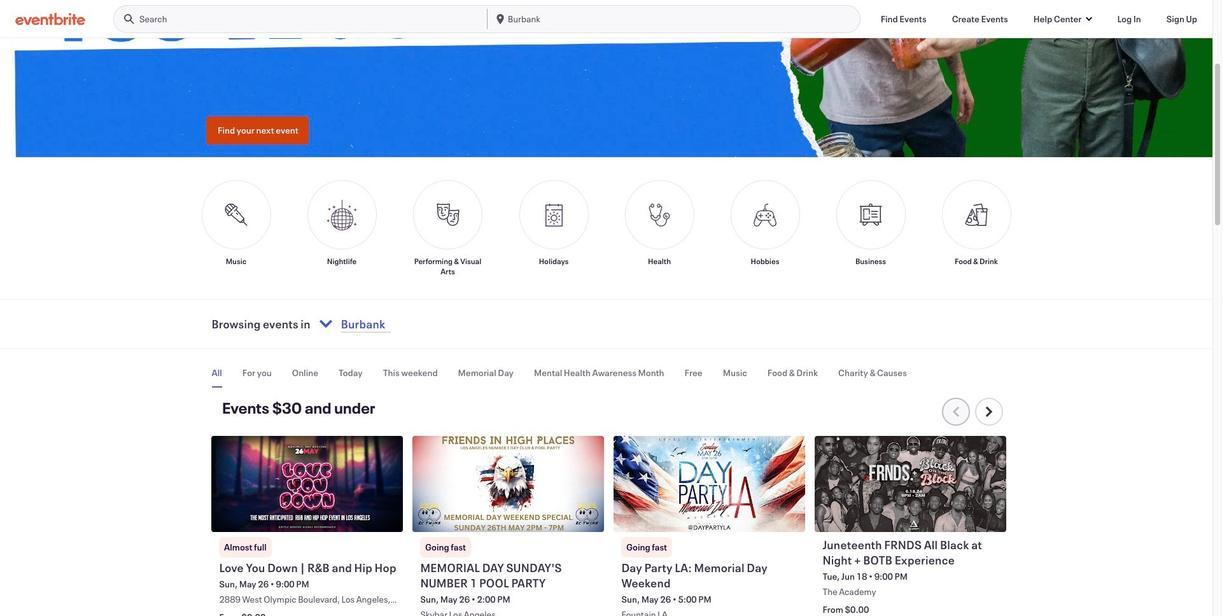 Task type: describe. For each thing, give the bounding box(es) containing it.
log in element
[[1117, 12, 1141, 25]]

juneteenth frnds all black at night + botb experience primary image image
[[815, 436, 1006, 532]]

homepage header image
[[0, 0, 1222, 158]]



Task type: locate. For each thing, give the bounding box(es) containing it.
memorial day sunday's number 1 pool party primary image image
[[413, 436, 604, 532]]

None text field
[[337, 309, 500, 340]]

create events element
[[952, 12, 1008, 25]]

sign up element
[[1167, 12, 1197, 25]]

find events element
[[881, 12, 927, 25]]

day party la: memorial day weekend primary image image
[[614, 436, 805, 532]]

eventbrite image
[[15, 12, 85, 25]]

love you down | r&b and hip hop primary image image
[[212, 436, 403, 532]]



Task type: vqa. For each thing, say whether or not it's contained in the screenshot.
first Grill from the left
no



